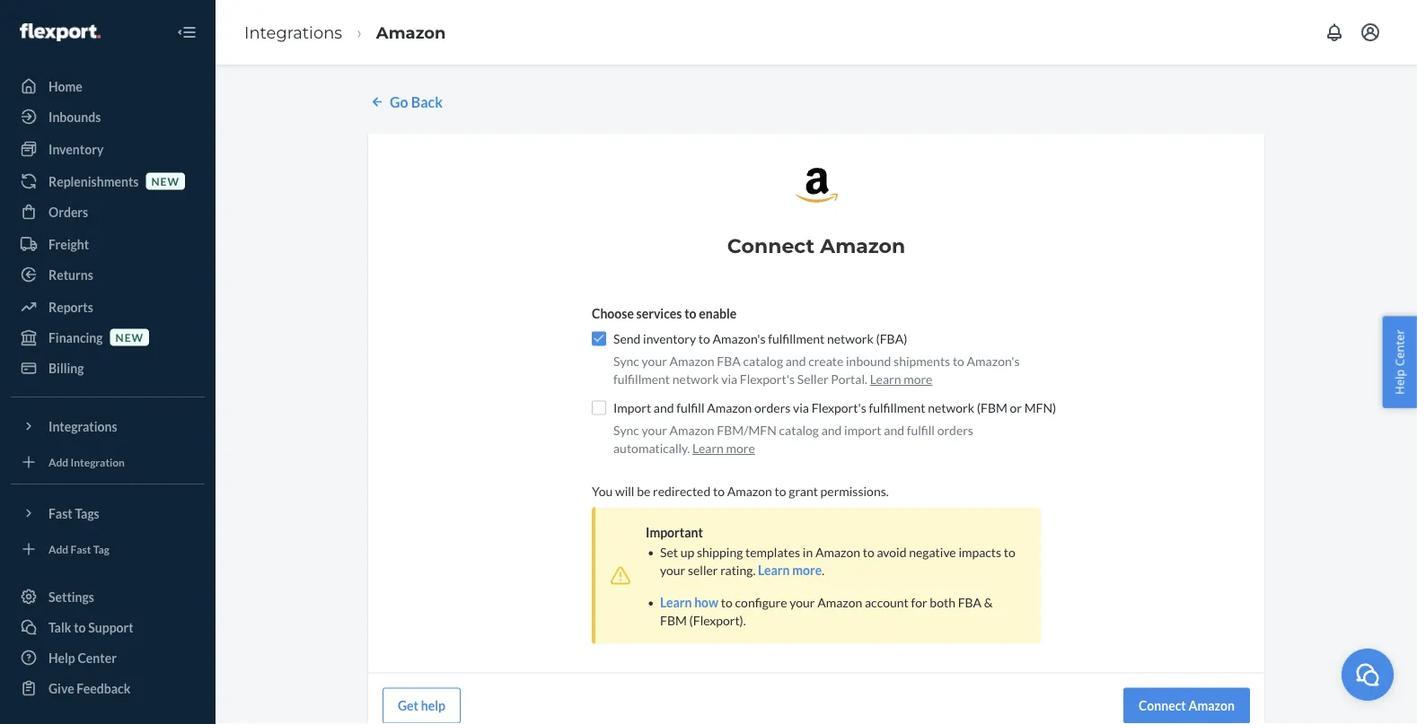Task type: describe. For each thing, give the bounding box(es) containing it.
create
[[809, 354, 844, 369]]

home
[[49, 79, 82, 94]]

billing
[[49, 361, 84, 376]]

connect amazon inside button
[[1139, 699, 1235, 714]]

new for replenishments
[[151, 175, 180, 188]]

0 vertical spatial fulfillment
[[768, 331, 825, 347]]

learn down templates
[[758, 563, 790, 578]]

set up shipping templates in amazon to avoid negative impacts to your seller rating.
[[660, 545, 1016, 578]]

help center inside help center button
[[1392, 330, 1408, 395]]

your inside sync your amazon fba catalog and create inbound shipments to amazon's fulfillment network via flexport's seller portal.
[[642, 354, 667, 369]]

impacts
[[959, 545, 1002, 560]]

get
[[398, 699, 419, 714]]

rating.
[[721, 563, 756, 578]]

learn more button for via
[[693, 440, 755, 458]]

.
[[822, 563, 825, 578]]

up
[[681, 545, 695, 560]]

inventory
[[49, 141, 104, 157]]

go back
[[390, 93, 443, 110]]

important
[[646, 525, 703, 541]]

close navigation image
[[176, 22, 198, 43]]

help
[[421, 699, 445, 714]]

fbm/mfn
[[717, 423, 777, 438]]

settings
[[49, 590, 94, 605]]

amazon inside breadcrumbs navigation
[[376, 22, 446, 42]]

fast tags
[[49, 506, 99, 521]]

go back button
[[368, 92, 443, 112]]

help inside help center link
[[49, 651, 75, 666]]

fbm
[[660, 613, 687, 629]]

0 horizontal spatial fulfill
[[677, 401, 705, 416]]

for
[[911, 595, 928, 611]]

redirected
[[653, 484, 711, 499]]

tags
[[75, 506, 99, 521]]

1 horizontal spatial network
[[827, 331, 874, 347]]

integrations link
[[244, 22, 342, 42]]

1 horizontal spatial more
[[793, 563, 822, 578]]

get help
[[398, 699, 445, 714]]

fba inside sync your amazon fba catalog and create inbound shipments to amazon's fulfillment network via flexport's seller portal.
[[717, 354, 741, 369]]

returns
[[49, 267, 93, 283]]

0 horizontal spatial center
[[78, 651, 117, 666]]

both
[[930, 595, 956, 611]]

and right the import
[[654, 401, 674, 416]]

you
[[592, 484, 613, 499]]

feedback
[[77, 681, 131, 697]]

talk
[[49, 620, 71, 636]]

2 vertical spatial learn more button
[[758, 562, 822, 580]]

configure
[[735, 595, 787, 611]]

1 vertical spatial via
[[793, 401, 809, 416]]

automatically.
[[614, 441, 690, 456]]

help center button
[[1383, 316, 1418, 409]]

permissions.
[[821, 484, 889, 499]]

go
[[390, 93, 408, 110]]

2 vertical spatial network
[[928, 401, 975, 416]]

avoid
[[877, 545, 907, 560]]

new for financing
[[116, 331, 144, 344]]

via inside sync your amazon fba catalog and create inbound shipments to amazon's fulfillment network via flexport's seller portal.
[[722, 372, 738, 387]]

add fast tag
[[49, 543, 110, 556]]

or
[[1010, 401, 1022, 416]]

sync your amazon fbm/mfn catalog and import and fulfill orders automatically.
[[614, 423, 974, 456]]

set
[[660, 545, 678, 560]]

integrations button
[[11, 412, 205, 441]]

orders link
[[11, 198, 205, 226]]

inventory link
[[11, 135, 205, 163]]

talk to support button
[[11, 614, 205, 642]]

(fba)
[[876, 331, 908, 347]]

add fast tag link
[[11, 535, 205, 564]]

connect amazon button
[[1124, 688, 1250, 724]]

settings link
[[11, 583, 205, 612]]

amazon's inside sync your amazon fba catalog and create inbound shipments to amazon's fulfillment network via flexport's seller portal.
[[967, 354, 1020, 369]]

2 vertical spatial fulfillment
[[869, 401, 926, 416]]

returns link
[[11, 261, 205, 289]]

catalog for fulfillment
[[743, 354, 783, 369]]

reports
[[49, 300, 93, 315]]

orders inside sync your amazon fbm/mfn catalog and import and fulfill orders automatically.
[[938, 423, 974, 438]]

ojiud image
[[1355, 662, 1382, 689]]

your inside sync your amazon fbm/mfn catalog and import and fulfill orders automatically.
[[642, 423, 667, 438]]

to left grant
[[775, 484, 787, 499]]

give feedback
[[49, 681, 131, 697]]

financing
[[49, 330, 103, 345]]

give feedback button
[[11, 675, 205, 703]]

get help button
[[383, 688, 461, 724]]

services
[[637, 306, 682, 321]]

negative
[[909, 545, 956, 560]]

choose
[[592, 306, 634, 321]]

inbound
[[846, 354, 891, 369]]

freight
[[49, 237, 89, 252]]

more for amazon's
[[904, 372, 933, 387]]

sync for sync your amazon fba catalog and create inbound shipments to amazon's fulfillment network via flexport's seller portal.
[[614, 354, 640, 369]]

will
[[615, 484, 635, 499]]

to inside sync your amazon fba catalog and create inbound shipments to amazon's fulfillment network via flexport's seller portal.
[[953, 354, 965, 369]]

add integration
[[49, 456, 125, 469]]

to configure your amazon account for both fba & fbm (flexport).
[[660, 595, 993, 629]]

shipments
[[894, 354, 951, 369]]

and inside sync your amazon fba catalog and create inbound shipments to amazon's fulfillment network via flexport's seller portal.
[[786, 354, 806, 369]]

learn for learn how link
[[660, 595, 692, 611]]

open account menu image
[[1360, 22, 1382, 43]]

to right "impacts"
[[1004, 545, 1016, 560]]

mfn)
[[1025, 401, 1057, 416]]

seller
[[688, 563, 718, 578]]

replenishments
[[49, 174, 139, 189]]

your inside to configure your amazon account for both fba & fbm (flexport).
[[790, 595, 815, 611]]

sync your amazon fba catalog and create inbound shipments to amazon's fulfillment network via flexport's seller portal.
[[614, 354, 1020, 387]]

send
[[614, 331, 641, 347]]

inventory
[[643, 331, 696, 347]]

talk to support
[[49, 620, 134, 636]]

portal.
[[831, 372, 868, 387]]



Task type: vqa. For each thing, say whether or not it's contained in the screenshot.
'Visit'
no



Task type: locate. For each thing, give the bounding box(es) containing it.
sync
[[614, 354, 640, 369], [614, 423, 640, 438]]

fast left tags
[[49, 506, 73, 521]]

1 vertical spatial fast
[[71, 543, 91, 556]]

amazon
[[376, 22, 446, 42], [820, 233, 906, 258], [670, 354, 715, 369], [707, 401, 752, 416], [670, 423, 715, 438], [727, 484, 772, 499], [816, 545, 861, 560], [818, 595, 863, 611], [1189, 699, 1235, 714]]

0 horizontal spatial learn more button
[[693, 440, 755, 458]]

1 vertical spatial integrations
[[49, 419, 117, 434]]

0 horizontal spatial amazon's
[[713, 331, 766, 347]]

amazon's up (fbm
[[967, 354, 1020, 369]]

learn how
[[660, 595, 719, 611]]

send inventory to amazon's fulfillment network (fba)
[[614, 331, 908, 347]]

1 vertical spatial catalog
[[779, 423, 819, 438]]

fulfill
[[677, 401, 705, 416], [907, 423, 935, 438]]

sync down the import
[[614, 423, 640, 438]]

sync down the send
[[614, 354, 640, 369]]

new
[[151, 175, 180, 188], [116, 331, 144, 344]]

1 vertical spatial fulfillment
[[614, 372, 670, 387]]

0 vertical spatial learn more
[[870, 372, 933, 387]]

1 horizontal spatial integrations
[[244, 22, 342, 42]]

shipping
[[697, 545, 743, 560]]

be
[[637, 484, 651, 499]]

0 vertical spatial help
[[1392, 370, 1408, 395]]

0 vertical spatial amazon's
[[713, 331, 766, 347]]

None checkbox
[[592, 401, 606, 415]]

0 horizontal spatial flexport's
[[740, 372, 795, 387]]

to right shipments
[[953, 354, 965, 369]]

0 vertical spatial via
[[722, 372, 738, 387]]

1 vertical spatial more
[[726, 441, 755, 456]]

1 horizontal spatial orders
[[938, 423, 974, 438]]

connect inside button
[[1139, 699, 1186, 714]]

learn more down fbm/mfn
[[693, 441, 755, 456]]

and right "import"
[[884, 423, 905, 438]]

0 horizontal spatial connect amazon
[[727, 233, 906, 258]]

help inside help center button
[[1392, 370, 1408, 395]]

breadcrumbs navigation
[[230, 6, 460, 58]]

0 vertical spatial center
[[1392, 330, 1408, 367]]

0 horizontal spatial fba
[[717, 354, 741, 369]]

1 horizontal spatial learn more button
[[758, 562, 822, 580]]

1 horizontal spatial new
[[151, 175, 180, 188]]

and up seller
[[786, 354, 806, 369]]

to left the enable
[[685, 306, 697, 321]]

to inside button
[[74, 620, 86, 636]]

your down set on the left
[[660, 563, 686, 578]]

learn down fbm/mfn
[[693, 441, 724, 456]]

add for add fast tag
[[49, 543, 68, 556]]

0 vertical spatial catalog
[[743, 354, 783, 369]]

center inside button
[[1392, 330, 1408, 367]]

network left (fbm
[[928, 401, 975, 416]]

&
[[984, 595, 993, 611]]

orders
[[755, 401, 791, 416], [938, 423, 974, 438]]

1 horizontal spatial center
[[1392, 330, 1408, 367]]

help center inside help center link
[[49, 651, 117, 666]]

learn down inbound
[[870, 372, 901, 387]]

sync inside sync your amazon fba catalog and create inbound shipments to amazon's fulfillment network via flexport's seller portal.
[[614, 354, 640, 369]]

learn more button for network
[[870, 370, 933, 388]]

inbounds link
[[11, 102, 205, 131]]

0 vertical spatial connect
[[727, 233, 815, 258]]

add integration link
[[11, 448, 205, 477]]

learn how link
[[660, 595, 719, 611]]

and
[[786, 354, 806, 369], [654, 401, 674, 416], [822, 423, 842, 438], [884, 423, 905, 438]]

amazon inside to configure your amazon account for both fba & fbm (flexport).
[[818, 595, 863, 611]]

integrations inside breadcrumbs navigation
[[244, 22, 342, 42]]

0 horizontal spatial via
[[722, 372, 738, 387]]

fulfillment up the import
[[614, 372, 670, 387]]

1 vertical spatial add
[[49, 543, 68, 556]]

1 horizontal spatial connect
[[1139, 699, 1186, 714]]

1 vertical spatial orders
[[938, 423, 974, 438]]

1 vertical spatial flexport's
[[812, 401, 867, 416]]

0 vertical spatial sync
[[614, 354, 640, 369]]

integrations inside dropdown button
[[49, 419, 117, 434]]

center
[[1392, 330, 1408, 367], [78, 651, 117, 666]]

1 horizontal spatial flexport's
[[812, 401, 867, 416]]

1 vertical spatial amazon's
[[967, 354, 1020, 369]]

fulfill up automatically.
[[677, 401, 705, 416]]

fast tags button
[[11, 499, 205, 528]]

more down fbm/mfn
[[726, 441, 755, 456]]

flexport's
[[740, 372, 795, 387], [812, 401, 867, 416]]

1 horizontal spatial fba
[[958, 595, 982, 611]]

1 horizontal spatial via
[[793, 401, 809, 416]]

0 horizontal spatial more
[[726, 441, 755, 456]]

add inside 'link'
[[49, 543, 68, 556]]

account
[[865, 595, 909, 611]]

integration
[[71, 456, 125, 469]]

in
[[803, 545, 813, 560]]

to left avoid
[[863, 545, 875, 560]]

0 vertical spatial network
[[827, 331, 874, 347]]

0 horizontal spatial fulfillment
[[614, 372, 670, 387]]

learn more .
[[758, 563, 825, 578]]

enable
[[699, 306, 737, 321]]

to right talk
[[74, 620, 86, 636]]

learn more button down shipments
[[870, 370, 933, 388]]

inbounds
[[49, 109, 101, 124]]

more down in at the bottom right of the page
[[793, 563, 822, 578]]

1 sync from the top
[[614, 354, 640, 369]]

1 vertical spatial fulfill
[[907, 423, 935, 438]]

open notifications image
[[1324, 22, 1346, 43]]

1 horizontal spatial learn more
[[870, 372, 933, 387]]

2 horizontal spatial fulfillment
[[869, 401, 926, 416]]

your down inventory
[[642, 354, 667, 369]]

fulfillment up create
[[768, 331, 825, 347]]

support
[[88, 620, 134, 636]]

1 horizontal spatial help
[[1392, 370, 1408, 395]]

amazon's down the enable
[[713, 331, 766, 347]]

catalog down import and fulfill amazon orders via flexport's fulfillment network (fbm or mfn)
[[779, 423, 819, 438]]

1 vertical spatial connect amazon
[[1139, 699, 1235, 714]]

0 horizontal spatial help center
[[49, 651, 117, 666]]

(flexport).
[[690, 613, 746, 629]]

(fbm
[[977, 401, 1008, 416]]

fulfillment inside sync your amazon fba catalog and create inbound shipments to amazon's fulfillment network via flexport's seller portal.
[[614, 372, 670, 387]]

back
[[411, 93, 443, 110]]

fulfill right "import"
[[907, 423, 935, 438]]

amazon inside sync your amazon fba catalog and create inbound shipments to amazon's fulfillment network via flexport's seller portal.
[[670, 354, 715, 369]]

0 horizontal spatial orders
[[755, 401, 791, 416]]

catalog inside sync your amazon fba catalog and create inbound shipments to amazon's fulfillment network via flexport's seller portal.
[[743, 354, 783, 369]]

2 horizontal spatial network
[[928, 401, 975, 416]]

catalog for orders
[[779, 423, 819, 438]]

add for add integration
[[49, 456, 68, 469]]

flexport's down send inventory to amazon's fulfillment network (fba)
[[740, 372, 795, 387]]

2 add from the top
[[49, 543, 68, 556]]

0 horizontal spatial help
[[49, 651, 75, 666]]

freight link
[[11, 230, 205, 259]]

give
[[49, 681, 74, 697]]

1 vertical spatial fba
[[958, 595, 982, 611]]

your
[[642, 354, 667, 369], [642, 423, 667, 438], [660, 563, 686, 578], [790, 595, 815, 611]]

home link
[[11, 72, 205, 101]]

1 horizontal spatial amazon's
[[967, 354, 1020, 369]]

1 vertical spatial network
[[673, 372, 719, 387]]

fast inside add fast tag 'link'
[[71, 543, 91, 556]]

1 horizontal spatial fulfillment
[[768, 331, 825, 347]]

0 vertical spatial connect amazon
[[727, 233, 906, 258]]

learn more for automatically.
[[693, 441, 755, 456]]

import and fulfill amazon orders via flexport's fulfillment network (fbm or mfn)
[[614, 401, 1057, 416]]

learn more
[[870, 372, 933, 387], [693, 441, 755, 456]]

fast inside "fast tags" dropdown button
[[49, 506, 73, 521]]

0 vertical spatial fast
[[49, 506, 73, 521]]

1 vertical spatial help center
[[49, 651, 117, 666]]

catalog down send inventory to amazon's fulfillment network (fba)
[[743, 354, 783, 369]]

to inside to configure your amazon account for both fba & fbm (flexport).
[[721, 595, 733, 611]]

None checkbox
[[592, 332, 606, 346]]

0 vertical spatial orders
[[755, 401, 791, 416]]

0 horizontal spatial new
[[116, 331, 144, 344]]

1 vertical spatial sync
[[614, 423, 640, 438]]

1 horizontal spatial help center
[[1392, 330, 1408, 395]]

0 vertical spatial more
[[904, 372, 933, 387]]

to up (flexport).
[[721, 595, 733, 611]]

orders up fbm/mfn
[[755, 401, 791, 416]]

connect
[[727, 233, 815, 258], [1139, 699, 1186, 714]]

0 vertical spatial flexport's
[[740, 372, 795, 387]]

0 vertical spatial learn more button
[[870, 370, 933, 388]]

reports link
[[11, 293, 205, 322]]

and down import and fulfill amazon orders via flexport's fulfillment network (fbm or mfn)
[[822, 423, 842, 438]]

learn more button down templates
[[758, 562, 822, 580]]

2 vertical spatial more
[[793, 563, 822, 578]]

0 vertical spatial integrations
[[244, 22, 342, 42]]

how
[[695, 595, 719, 611]]

0 horizontal spatial learn more
[[693, 441, 755, 456]]

templates
[[746, 545, 801, 560]]

grant
[[789, 484, 818, 499]]

add down fast tags
[[49, 543, 68, 556]]

learn more down shipments
[[870, 372, 933, 387]]

help center
[[1392, 330, 1408, 395], [49, 651, 117, 666]]

orders down shipments
[[938, 423, 974, 438]]

fast left tag
[[71, 543, 91, 556]]

import
[[845, 423, 882, 438]]

fulfillment up "import"
[[869, 401, 926, 416]]

network
[[827, 331, 874, 347], [673, 372, 719, 387], [928, 401, 975, 416]]

network up inbound
[[827, 331, 874, 347]]

more down shipments
[[904, 372, 933, 387]]

fulfillment
[[768, 331, 825, 347], [614, 372, 670, 387], [869, 401, 926, 416]]

flexport logo image
[[20, 23, 100, 41]]

learn up fbm
[[660, 595, 692, 611]]

via down seller
[[793, 401, 809, 416]]

billing link
[[11, 354, 205, 383]]

0 vertical spatial fba
[[717, 354, 741, 369]]

0 vertical spatial help center
[[1392, 330, 1408, 395]]

import
[[614, 401, 651, 416]]

you will be redirected to amazon to grant permissions.
[[592, 484, 889, 499]]

1 vertical spatial learn more
[[693, 441, 755, 456]]

0 vertical spatial new
[[151, 175, 180, 188]]

flexport's inside sync your amazon fba catalog and create inbound shipments to amazon's fulfillment network via flexport's seller portal.
[[740, 372, 795, 387]]

0 horizontal spatial connect
[[727, 233, 815, 258]]

0 horizontal spatial integrations
[[49, 419, 117, 434]]

your up automatically.
[[642, 423, 667, 438]]

1 vertical spatial learn more button
[[693, 440, 755, 458]]

your down learn more .
[[790, 595, 815, 611]]

catalog inside sync your amazon fbm/mfn catalog and import and fulfill orders automatically.
[[779, 423, 819, 438]]

1 vertical spatial new
[[116, 331, 144, 344]]

sync inside sync your amazon fbm/mfn catalog and import and fulfill orders automatically.
[[614, 423, 640, 438]]

learn for learn more button corresponding to via
[[693, 441, 724, 456]]

learn more button
[[870, 370, 933, 388], [693, 440, 755, 458], [758, 562, 822, 580]]

more
[[904, 372, 933, 387], [726, 441, 755, 456], [793, 563, 822, 578]]

fba
[[717, 354, 741, 369], [958, 595, 982, 611]]

to
[[685, 306, 697, 321], [699, 331, 710, 347], [953, 354, 965, 369], [713, 484, 725, 499], [775, 484, 787, 499], [863, 545, 875, 560], [1004, 545, 1016, 560], [721, 595, 733, 611], [74, 620, 86, 636]]

0 vertical spatial fulfill
[[677, 401, 705, 416]]

amazon inside sync your amazon fbm/mfn catalog and import and fulfill orders automatically.
[[670, 423, 715, 438]]

learn for network's learn more button
[[870, 372, 901, 387]]

1 vertical spatial center
[[78, 651, 117, 666]]

integrations
[[244, 22, 342, 42], [49, 419, 117, 434]]

network down inventory
[[673, 372, 719, 387]]

more for automatically.
[[726, 441, 755, 456]]

1 vertical spatial help
[[49, 651, 75, 666]]

new up the orders "link"
[[151, 175, 180, 188]]

add left integration at the left bottom
[[49, 456, 68, 469]]

learn more for amazon's
[[870, 372, 933, 387]]

1 horizontal spatial connect amazon
[[1139, 699, 1235, 714]]

to down the enable
[[699, 331, 710, 347]]

fast
[[49, 506, 73, 521], [71, 543, 91, 556]]

2 sync from the top
[[614, 423, 640, 438]]

help
[[1392, 370, 1408, 395], [49, 651, 75, 666]]

fba inside to configure your amazon account for both fba & fbm (flexport).
[[958, 595, 982, 611]]

new down reports link
[[116, 331, 144, 344]]

flexport's down portal.
[[812, 401, 867, 416]]

amazon inside button
[[1189, 699, 1235, 714]]

fba down send inventory to amazon's fulfillment network (fba)
[[717, 354, 741, 369]]

choose services to enable
[[592, 306, 737, 321]]

your inside set up shipping templates in amazon to avoid negative impacts to your seller rating.
[[660, 563, 686, 578]]

seller
[[797, 372, 829, 387]]

sync for sync your amazon fbm/mfn catalog and import and fulfill orders automatically.
[[614, 423, 640, 438]]

to right redirected
[[713, 484, 725, 499]]

2 horizontal spatial learn more button
[[870, 370, 933, 388]]

network inside sync your amazon fba catalog and create inbound shipments to amazon's fulfillment network via flexport's seller portal.
[[673, 372, 719, 387]]

1 add from the top
[[49, 456, 68, 469]]

via down send inventory to amazon's fulfillment network (fba)
[[722, 372, 738, 387]]

fulfill inside sync your amazon fbm/mfn catalog and import and fulfill orders automatically.
[[907, 423, 935, 438]]

amazon inside set up shipping templates in amazon to avoid negative impacts to your seller rating.
[[816, 545, 861, 560]]

orders
[[49, 204, 88, 220]]

fba left &
[[958, 595, 982, 611]]

0 vertical spatial add
[[49, 456, 68, 469]]

1 vertical spatial connect
[[1139, 699, 1186, 714]]

learn more button down fbm/mfn
[[693, 440, 755, 458]]

catalog
[[743, 354, 783, 369], [779, 423, 819, 438]]

1 horizontal spatial fulfill
[[907, 423, 935, 438]]

help center link
[[11, 644, 205, 673]]

0 horizontal spatial network
[[673, 372, 719, 387]]

2 horizontal spatial more
[[904, 372, 933, 387]]



